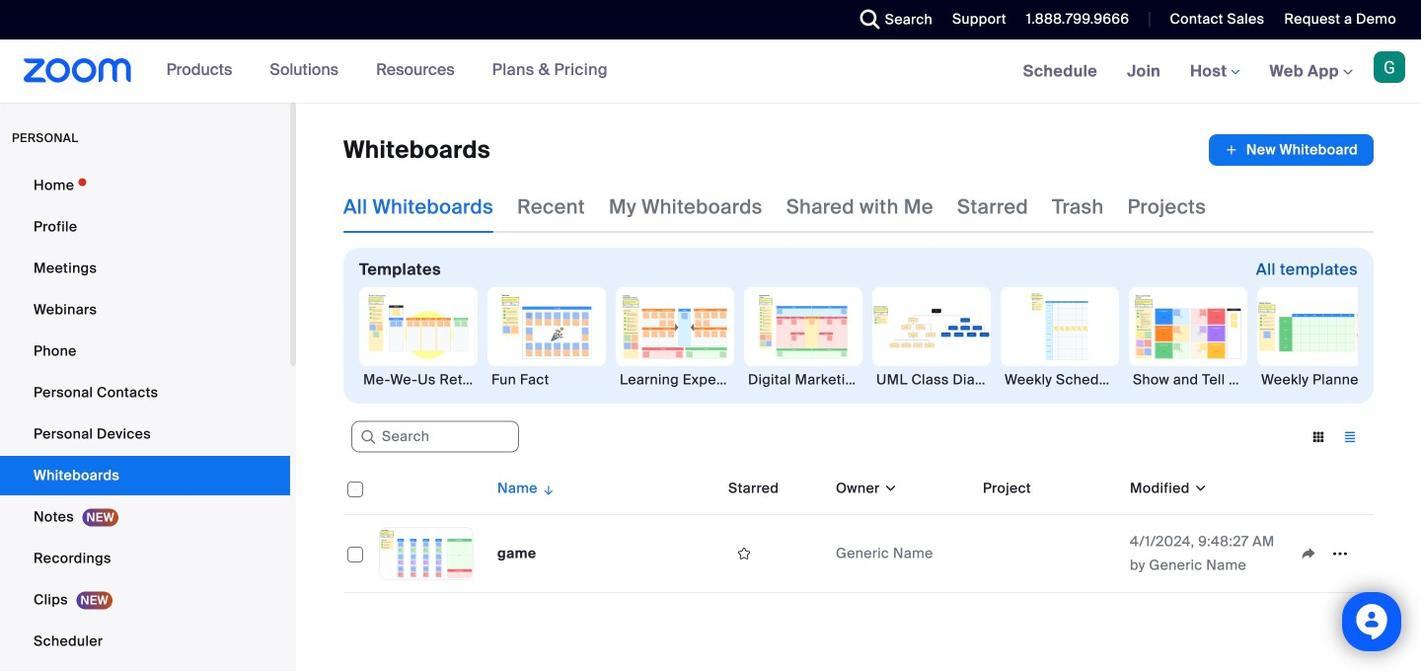Task type: describe. For each thing, give the bounding box(es) containing it.
list mode, selected image
[[1335, 428, 1366, 446]]

digital marketing canvas element
[[744, 370, 863, 390]]

thumbnail of game image
[[380, 528, 473, 579]]

learning experience canvas element
[[616, 370, 734, 390]]

show and tell with a twist element
[[1129, 370, 1248, 390]]

weekly schedule element
[[1001, 370, 1119, 390]]

meetings navigation
[[1009, 39, 1421, 104]]

profile picture image
[[1374, 51, 1406, 83]]

tabs of all whiteboard page tab list
[[344, 182, 1206, 233]]

arrow down image
[[538, 477, 556, 500]]

product information navigation
[[152, 39, 623, 103]]

personal menu menu
[[0, 166, 290, 671]]

share image
[[1293, 545, 1325, 563]]



Task type: locate. For each thing, give the bounding box(es) containing it.
more options for game image
[[1325, 545, 1356, 563]]

weekly planner element
[[1258, 370, 1376, 390]]

Search text field
[[351, 421, 519, 453]]

uml class diagram element
[[873, 370, 991, 390]]

banner
[[0, 39, 1421, 104]]

grid mode, not selected image
[[1303, 428, 1335, 446]]

add image
[[1225, 140, 1239, 160]]

game element
[[498, 544, 537, 563]]

click to star the whiteboard game image
[[728, 545, 760, 563]]

me-we-us retrospective element
[[359, 370, 478, 390]]

application
[[1209, 134, 1374, 166], [344, 463, 1374, 593], [1293, 539, 1366, 569]]

zoom logo image
[[24, 58, 132, 83]]

cell
[[975, 550, 1122, 558]]

fun fact element
[[488, 370, 606, 390]]



